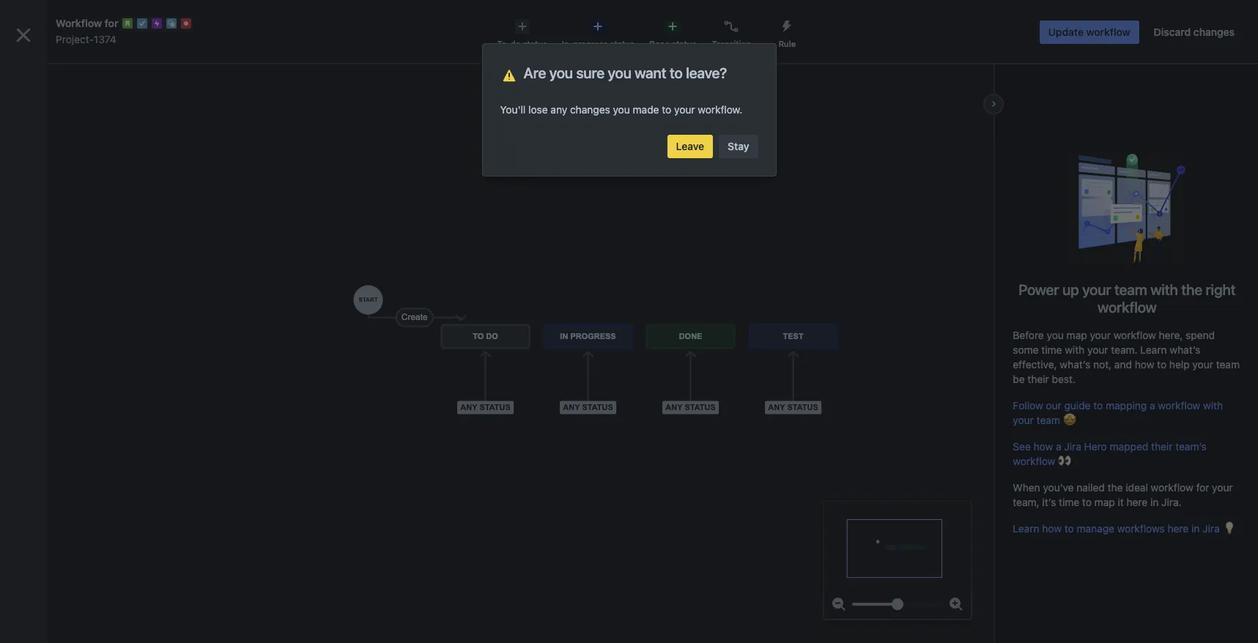 Task type: vqa. For each thing, say whether or not it's contained in the screenshot.
topmost Rocket
no



Task type: locate. For each thing, give the bounding box(es) containing it.
2 horizontal spatial status
[[672, 39, 697, 48]]

power
[[1019, 282, 1059, 299]]

0 horizontal spatial with
[[1065, 344, 1085, 356]]

0 horizontal spatial status
[[523, 39, 547, 48]]

map inside when you've nailed the ideal workflow for your team, it's time to map it here in jira.
[[1095, 496, 1115, 509]]

learn down the 'here,'
[[1141, 344, 1167, 356]]

you right sure
[[608, 64, 632, 81]]

1 horizontal spatial with
[[1151, 282, 1178, 299]]

in-progress status
[[562, 39, 635, 48]]

0 vertical spatial 1374
[[94, 33, 116, 45]]

learn inside before you map your workflow here, spend some time with your team. learn what's effective, what's not, and how to help your team be their best.
[[1141, 344, 1167, 356]]

0 horizontal spatial in
[[46, 591, 54, 602]]

time down the you've
[[1059, 496, 1080, 509]]

1374 inside project-1374 software project
[[84, 64, 107, 76]]

workflow.
[[698, 103, 743, 116]]

0 vertical spatial team
[[1115, 282, 1147, 299]]

2 horizontal spatial the
[[1182, 282, 1203, 299]]

to-
[[497, 39, 511, 48]]

0 vertical spatial in
[[1151, 496, 1159, 509]]

how right and
[[1135, 359, 1155, 371]]

changes right discard
[[1194, 26, 1235, 38]]

project-1374
[[56, 33, 116, 45]]

project right managed
[[129, 591, 158, 602]]

1 vertical spatial project
[[129, 591, 158, 602]]

upgrade button
[[18, 121, 97, 145]]

2 vertical spatial the
[[1108, 482, 1123, 494]]

in left 'team-' at bottom
[[46, 591, 54, 602]]

you're in a team-managed project
[[18, 591, 158, 602]]

do
[[511, 39, 521, 48]]

with
[[1151, 282, 1178, 299], [1065, 344, 1085, 356], [1203, 400, 1223, 412]]

primary element
[[9, 0, 980, 41]]

1 horizontal spatial their
[[1151, 441, 1173, 453]]

their left the team's
[[1151, 441, 1173, 453]]

done status
[[649, 39, 697, 48]]

1374 down workflow for
[[94, 33, 116, 45]]

group
[[6, 268, 170, 367]]

effective,
[[1013, 359, 1057, 371]]

team inside before you map your workflow here, spend some time with your team. learn what's effective, what's not, and how to help your team be their best.
[[1216, 359, 1240, 371]]

team-
[[63, 591, 88, 602]]

time inside when you've nailed the ideal workflow for your team, it's time to map it here in jira.
[[1059, 496, 1080, 509]]

jira inside see how a jira hero mapped their team's workflow
[[1064, 441, 1082, 453]]

to down nailed
[[1082, 496, 1092, 509]]

their inside before you map your workflow here, spend some time with your team. learn what's effective, what's not, and how to help your team be their best.
[[1028, 373, 1049, 386]]

you'll
[[500, 103, 526, 116]]

0 vertical spatial you're
[[18, 103, 45, 114]]

issue
[[21, 209, 46, 222]]

your inside are you sure you want to leave? dialog
[[674, 103, 695, 116]]

1 vertical spatial for
[[1196, 482, 1209, 494]]

time
[[1042, 344, 1062, 356], [1059, 496, 1080, 509]]

your inside power up your team with the right workflow
[[1083, 282, 1111, 299]]

3 status from the left
[[672, 39, 697, 48]]

1 horizontal spatial the
[[1108, 482, 1123, 494]]

0 vertical spatial with
[[1151, 282, 1178, 299]]

workflow
[[1087, 26, 1131, 38], [1098, 299, 1157, 316], [1114, 329, 1156, 342], [1158, 400, 1201, 412], [1013, 455, 1056, 468], [1151, 482, 1194, 494]]

status right the do
[[523, 39, 547, 48]]

team right up
[[1115, 282, 1147, 299]]

banner
[[0, 0, 1258, 41]]

0 horizontal spatial project
[[83, 79, 113, 90]]

workflow inside power up your team with the right workflow
[[1098, 299, 1157, 316]]

Search field
[[980, 8, 1126, 32]]

to right made
[[662, 103, 671, 116]]

project up plan
[[83, 79, 113, 90]]

team down our
[[1037, 414, 1060, 427]]

0 vertical spatial learn
[[1141, 344, 1167, 356]]

0 horizontal spatial team
[[1037, 414, 1060, 427]]

power up your team with the right workflow dialog
[[0, 0, 1258, 643]]

team
[[1115, 282, 1147, 299], [1216, 359, 1240, 371], [1037, 414, 1060, 427]]

1 vertical spatial team
[[1216, 359, 1240, 371]]

a for mapped
[[1056, 441, 1062, 453]]

what's up 'best.'
[[1060, 359, 1091, 371]]

types
[[49, 209, 76, 222]]

to inside follow our guide to mapping a workflow with your team
[[1094, 400, 1103, 412]]

team's
[[1176, 441, 1207, 453]]

project settings link
[[6, 161, 170, 191]]

to left help
[[1157, 359, 1167, 371]]

the inside when you've nailed the ideal workflow for your team, it's time to map it here in jira.
[[1108, 482, 1123, 494]]

1374 inside power up your team with the right workflow dialog
[[94, 33, 116, 45]]

project- inside project-1374 software project
[[44, 64, 84, 76]]

the inside power up your team with the right workflow
[[1182, 282, 1203, 299]]

1 vertical spatial 1374
[[84, 64, 107, 76]]

0 vertical spatial project
[[83, 79, 113, 90]]

their down the effective, at the bottom right of the page
[[1028, 373, 1049, 386]]

project- down workflow
[[56, 33, 94, 45]]

1 vertical spatial learn
[[1013, 523, 1040, 535]]

1 horizontal spatial in
[[1151, 496, 1159, 509]]

nailed
[[1077, 482, 1105, 494]]

map
[[1067, 329, 1087, 342], [1095, 496, 1115, 509]]

0 horizontal spatial map
[[1067, 329, 1087, 342]]

project settings
[[38, 169, 112, 182]]

how down it's
[[1042, 523, 1062, 535]]

help
[[1170, 359, 1190, 371]]

Zoom level range field
[[853, 590, 943, 619]]

project
[[83, 79, 113, 90], [129, 591, 158, 602]]

2 vertical spatial how
[[1042, 523, 1062, 535]]

for
[[105, 17, 118, 29], [1196, 482, 1209, 494]]

how right see
[[1034, 441, 1053, 453]]

status inside in-progress status 'popup button'
[[610, 39, 635, 48]]

to
[[670, 64, 683, 81], [662, 103, 671, 116], [1157, 359, 1167, 371], [1094, 400, 1103, 412], [1082, 496, 1092, 509], [1065, 523, 1074, 535]]

update workflow
[[1048, 26, 1131, 38]]

0 vertical spatial for
[[105, 17, 118, 29]]

status for in-progress status
[[610, 39, 635, 48]]

for inside when you've nailed the ideal workflow for your team, it's time to map it here in jira.
[[1196, 482, 1209, 494]]

it
[[1118, 496, 1124, 509]]

0 horizontal spatial changes
[[570, 103, 610, 116]]

1 horizontal spatial status
[[610, 39, 635, 48]]

you're for you're in a team-managed project
[[18, 591, 44, 602]]

team right help
[[1216, 359, 1240, 371]]

2 vertical spatial with
[[1203, 400, 1223, 412]]

to inside before you map your workflow here, spend some time with your team. learn what's effective, what's not, and how to help your team be their best.
[[1157, 359, 1167, 371]]

team,
[[1013, 496, 1040, 509]]

mapped
[[1110, 441, 1149, 453]]

status up are you sure you want to leave?
[[610, 39, 635, 48]]

you're
[[18, 103, 45, 114], [18, 591, 44, 602]]

0 horizontal spatial learn
[[1013, 523, 1040, 535]]

learn down team,
[[1013, 523, 1040, 535]]

1 vertical spatial the
[[1182, 282, 1203, 299]]

1 horizontal spatial map
[[1095, 496, 1115, 509]]

jira
[[1064, 441, 1082, 453], [1203, 523, 1220, 535]]

1 horizontal spatial changes
[[1194, 26, 1235, 38]]

1 vertical spatial a
[[1056, 441, 1062, 453]]

you
[[549, 64, 573, 81], [608, 64, 632, 81], [613, 103, 630, 116], [1047, 329, 1064, 342]]

follow
[[1013, 400, 1043, 412]]

0 vertical spatial jira
[[1064, 441, 1082, 453]]

jira.
[[1162, 496, 1182, 509]]

time inside before you map your workflow here, spend some time with your team. learn what's effective, what's not, and how to help your team be their best.
[[1042, 344, 1062, 356]]

1 horizontal spatial here
[[1168, 523, 1189, 535]]

what's up help
[[1170, 344, 1201, 356]]

1 horizontal spatial a
[[1056, 441, 1062, 453]]

1 vertical spatial jira
[[1203, 523, 1220, 535]]

0 vertical spatial time
[[1042, 344, 1062, 356]]

you inside before you map your workflow here, spend some time with your team. learn what's effective, what's not, and how to help your team be their best.
[[1047, 329, 1064, 342]]

how for learn how to manage workflows here in jira 💡
[[1042, 523, 1062, 535]]

project- inside power up your team with the right workflow dialog
[[56, 33, 94, 45]]

1 vertical spatial with
[[1065, 344, 1085, 356]]

what's
[[1170, 344, 1201, 356], [1060, 359, 1091, 371]]

manage
[[1077, 523, 1115, 535]]

2 you're from the top
[[18, 591, 44, 602]]

to-do status
[[497, 39, 547, 48]]

2 horizontal spatial a
[[1150, 400, 1155, 412]]

0 vertical spatial their
[[1028, 373, 1049, 386]]

team inside follow our guide to mapping a workflow with your team
[[1037, 414, 1060, 427]]

0 vertical spatial project-
[[56, 33, 94, 45]]

update
[[1048, 26, 1084, 38]]

1 status from the left
[[523, 39, 547, 48]]

0 horizontal spatial jira
[[1064, 441, 1082, 453]]

1 vertical spatial map
[[1095, 496, 1115, 509]]

you're on the free plan
[[18, 103, 117, 114]]

settings
[[74, 169, 112, 182]]

changes right any
[[570, 103, 610, 116]]

2 horizontal spatial with
[[1203, 400, 1223, 412]]

with up the 'here,'
[[1151, 282, 1178, 299]]

a left 'team-' at bottom
[[56, 591, 61, 602]]

in left 'jira.' at the right of page
[[1151, 496, 1159, 509]]

2 vertical spatial a
[[56, 591, 61, 602]]

1 vertical spatial time
[[1059, 496, 1080, 509]]

ideal
[[1126, 482, 1148, 494]]

1 you're from the top
[[18, 103, 45, 114]]

workflow inside before you map your workflow here, spend some time with your team. learn what's effective, what's not, and how to help your team be their best.
[[1114, 329, 1156, 342]]

1 vertical spatial project-
[[44, 64, 84, 76]]

1 vertical spatial changes
[[570, 103, 610, 116]]

zoom in image
[[948, 596, 965, 613]]

0 horizontal spatial here
[[1127, 496, 1148, 509]]

you're in the workflow viewfinder, use the arrow keys to move it element
[[825, 502, 971, 590]]

team.
[[1111, 344, 1138, 356]]

workflow
[[56, 17, 102, 29]]

0 vertical spatial what's
[[1170, 344, 1201, 356]]

you right the before
[[1047, 329, 1064, 342]]

0 horizontal spatial their
[[1028, 373, 1049, 386]]

the right on
[[61, 103, 75, 114]]

jira up 👀
[[1064, 441, 1082, 453]]

a
[[1150, 400, 1155, 412], [1056, 441, 1062, 453], [56, 591, 61, 602]]

1 vertical spatial their
[[1151, 441, 1173, 453]]

right
[[1206, 282, 1236, 299]]

0 horizontal spatial a
[[56, 591, 61, 602]]

status
[[523, 39, 547, 48], [610, 39, 635, 48], [672, 39, 697, 48]]

project- for project-1374
[[56, 33, 94, 45]]

for down the team's
[[1196, 482, 1209, 494]]

a up 👀
[[1056, 441, 1062, 453]]

the left right
[[1182, 282, 1203, 299]]

1 horizontal spatial learn
[[1141, 344, 1167, 356]]

project- up software at the top
[[44, 64, 84, 76]]

1 vertical spatial in
[[1192, 523, 1200, 535]]

0 horizontal spatial what's
[[1060, 359, 1091, 371]]

1 vertical spatial what's
[[1060, 359, 1091, 371]]

update workflow button
[[1040, 21, 1139, 44]]

1374
[[94, 33, 116, 45], [84, 64, 107, 76]]

map down up
[[1067, 329, 1087, 342]]

0 vertical spatial changes
[[1194, 26, 1235, 38]]

a inside follow our guide to mapping a workflow with your team
[[1150, 400, 1155, 412]]

a inside see how a jira hero mapped their team's workflow
[[1056, 441, 1062, 453]]

when you've nailed the ideal workflow for your team, it's time to map it here in jira.
[[1013, 482, 1233, 509]]

1 vertical spatial you're
[[18, 591, 44, 602]]

before you map your workflow here, spend some time with your team. learn what's effective, what's not, and how to help your team be their best.
[[1013, 329, 1240, 386]]

0 vertical spatial here
[[1127, 496, 1148, 509]]

jira software image
[[38, 11, 136, 29], [38, 11, 136, 29]]

2 horizontal spatial team
[[1216, 359, 1240, 371]]

transition
[[712, 39, 751, 48]]

to right guide
[[1094, 400, 1103, 412]]

their
[[1028, 373, 1049, 386], [1151, 441, 1173, 453]]

when
[[1013, 482, 1040, 494]]

project-1374 link
[[56, 31, 116, 48]]

learn
[[1141, 344, 1167, 356], [1013, 523, 1040, 535]]

1374 down project-1374 link
[[84, 64, 107, 76]]

status right done
[[672, 39, 697, 48]]

here down 'jira.' at the right of page
[[1168, 523, 1189, 535]]

a for project
[[56, 591, 61, 602]]

1 vertical spatial how
[[1034, 441, 1053, 453]]

0 vertical spatial the
[[61, 103, 75, 114]]

1 vertical spatial here
[[1168, 523, 1189, 535]]

workflows
[[1117, 523, 1165, 535]]

time up the effective, at the bottom right of the page
[[1042, 344, 1062, 356]]

a right the mapping
[[1150, 400, 1155, 412]]

0 horizontal spatial for
[[105, 17, 118, 29]]

0 vertical spatial map
[[1067, 329, 1087, 342]]

1 horizontal spatial for
[[1196, 482, 1209, 494]]

in left 💡
[[1192, 523, 1200, 535]]

0 vertical spatial a
[[1150, 400, 1155, 412]]

stay
[[728, 140, 749, 152]]

with up 'best.'
[[1065, 344, 1085, 356]]

1 horizontal spatial team
[[1115, 282, 1147, 299]]

how inside see how a jira hero mapped their team's workflow
[[1034, 441, 1053, 453]]

your
[[674, 103, 695, 116], [1083, 282, 1111, 299], [1090, 329, 1111, 342], [1088, 344, 1108, 356], [1193, 359, 1214, 371], [1013, 414, 1034, 427], [1212, 482, 1233, 494]]

the up "it"
[[1108, 482, 1123, 494]]

how
[[1135, 359, 1155, 371], [1034, 441, 1053, 453], [1042, 523, 1062, 535]]

you're left on
[[18, 103, 45, 114]]

here
[[1127, 496, 1148, 509], [1168, 523, 1189, 535]]

2 status from the left
[[610, 39, 635, 48]]

jira left 💡
[[1203, 523, 1220, 535]]

for up project-1374
[[105, 17, 118, 29]]

project-
[[56, 33, 94, 45], [44, 64, 84, 76]]

spend
[[1186, 329, 1215, 342]]

here down ideal
[[1127, 496, 1148, 509]]

with up the team's
[[1203, 400, 1223, 412]]

map left "it"
[[1095, 496, 1115, 509]]

status inside to-do status popup button
[[523, 39, 547, 48]]

you're left 'team-' at bottom
[[18, 591, 44, 602]]

status inside done status popup button
[[672, 39, 697, 48]]

the
[[61, 103, 75, 114], [1182, 282, 1203, 299], [1108, 482, 1123, 494]]

2 vertical spatial team
[[1037, 414, 1060, 427]]

0 vertical spatial how
[[1135, 359, 1155, 371]]

follow our guide to mapping a workflow with your team
[[1013, 400, 1223, 427]]



Task type: describe. For each thing, give the bounding box(es) containing it.
changes inside button
[[1194, 26, 1235, 38]]

🤩
[[1063, 414, 1076, 427]]

rule
[[779, 39, 796, 48]]

see how a jira hero mapped their team's workflow
[[1013, 441, 1207, 468]]

rule button
[[760, 15, 815, 50]]

power up your team with the right workflow
[[1019, 282, 1236, 316]]

stay button
[[719, 135, 758, 158]]

0 horizontal spatial the
[[61, 103, 75, 114]]

in-
[[562, 39, 573, 48]]

on
[[48, 103, 58, 114]]

zoom out image
[[831, 596, 848, 613]]

team inside power up your team with the right workflow
[[1115, 282, 1147, 299]]

you right are
[[549, 64, 573, 81]]

map inside before you map your workflow here, spend some time with your team. learn what's effective, what's not, and how to help your team be their best.
[[1067, 329, 1087, 342]]

issue types group
[[6, 197, 170, 444]]

done status button
[[642, 15, 704, 50]]

issue types
[[21, 209, 76, 222]]

status for to-do status
[[523, 39, 547, 48]]

upgrade
[[43, 127, 86, 138]]

workflow inside follow our guide to mapping a workflow with your team
[[1158, 400, 1201, 412]]

be
[[1013, 373, 1025, 386]]

leave button
[[667, 135, 713, 158]]

plan
[[98, 103, 117, 114]]

discard
[[1154, 26, 1191, 38]]

sure
[[576, 64, 605, 81]]

their inside see how a jira hero mapped their team's workflow
[[1151, 441, 1173, 453]]

your inside follow our guide to mapping a workflow with your team
[[1013, 414, 1034, 427]]

you'll lose any changes you made to your workflow.
[[500, 103, 743, 116]]

transition button
[[704, 15, 760, 50]]

workflow inside button
[[1087, 26, 1131, 38]]

want
[[635, 64, 666, 81]]

in-progress status button
[[555, 15, 642, 50]]

leave
[[676, 140, 704, 152]]

leave?
[[686, 64, 727, 81]]

💡
[[1223, 523, 1236, 535]]

best.
[[1052, 373, 1076, 386]]

mapping
[[1106, 400, 1147, 412]]

some
[[1013, 344, 1039, 356]]

1 horizontal spatial project
[[129, 591, 158, 602]]

discard changes
[[1154, 26, 1235, 38]]

are you sure you want to leave? dialog
[[483, 44, 776, 176]]

up
[[1063, 282, 1079, 299]]

workflow inside see how a jira hero mapped their team's workflow
[[1013, 455, 1056, 468]]

workflow inside when you've nailed the ideal workflow for your team, it's time to map it here in jira.
[[1151, 482, 1194, 494]]

here,
[[1159, 329, 1183, 342]]

it's
[[1042, 496, 1056, 509]]

software
[[44, 79, 81, 90]]

done
[[649, 39, 670, 48]]

project
[[38, 169, 72, 182]]

how inside before you map your workflow here, spend some time with your team. learn what's effective, what's not, and how to help your team be their best.
[[1135, 359, 1155, 371]]

managed
[[88, 591, 127, 602]]

your inside when you've nailed the ideal workflow for your team, it's time to map it here in jira.
[[1212, 482, 1233, 494]]

with inside follow our guide to mapping a workflow with your team
[[1203, 400, 1223, 412]]

here inside when you've nailed the ideal workflow for your team, it's time to map it here in jira.
[[1127, 496, 1148, 509]]

are you sure you want to leave?
[[524, 64, 727, 81]]

1 horizontal spatial what's
[[1170, 344, 1201, 356]]

you've
[[1043, 482, 1074, 494]]

with inside power up your team with the right workflow
[[1151, 282, 1178, 299]]

progress
[[573, 39, 608, 48]]

are
[[524, 64, 546, 81]]

with inside before you map your workflow here, spend some time with your team. learn what's effective, what's not, and how to help your team be their best.
[[1065, 344, 1085, 356]]

2 vertical spatial in
[[46, 591, 54, 602]]

in inside when you've nailed the ideal workflow for your team, it's time to map it here in jira.
[[1151, 496, 1159, 509]]

guide
[[1065, 400, 1091, 412]]

warning image
[[500, 63, 518, 84]]

not,
[[1093, 359, 1112, 371]]

and
[[1115, 359, 1132, 371]]

see
[[1013, 441, 1031, 453]]

1 horizontal spatial jira
[[1203, 523, 1220, 535]]

free
[[77, 103, 96, 114]]

1374 for project-1374
[[94, 33, 116, 45]]

you're for you're on the free plan
[[18, 103, 45, 114]]

project inside project-1374 software project
[[83, 79, 113, 90]]

to-do status button
[[490, 15, 555, 50]]

before
[[1013, 329, 1044, 342]]

hero
[[1084, 441, 1107, 453]]

any
[[551, 103, 567, 116]]

close workflow editor image
[[12, 23, 35, 47]]

👀
[[1058, 455, 1072, 468]]

our
[[1046, 400, 1062, 412]]

lose
[[528, 103, 548, 116]]

discard changes button
[[1145, 21, 1244, 44]]

learn how to manage workflows here in jira 💡
[[1013, 523, 1236, 535]]

2 horizontal spatial in
[[1192, 523, 1200, 535]]

you left made
[[613, 103, 630, 116]]

how for see how a jira hero mapped their team's workflow
[[1034, 441, 1053, 453]]

1374 for project-1374 software project
[[84, 64, 107, 76]]

made
[[633, 103, 659, 116]]

to right 'want'
[[670, 64, 683, 81]]

workflow for
[[56, 17, 118, 29]]

to left manage
[[1065, 523, 1074, 535]]

to inside when you've nailed the ideal workflow for your team, it's time to map it here in jira.
[[1082, 496, 1092, 509]]

project-1374 software project
[[44, 64, 113, 90]]

project- for project-1374 software project
[[44, 64, 84, 76]]

changes inside are you sure you want to leave? dialog
[[570, 103, 610, 116]]



